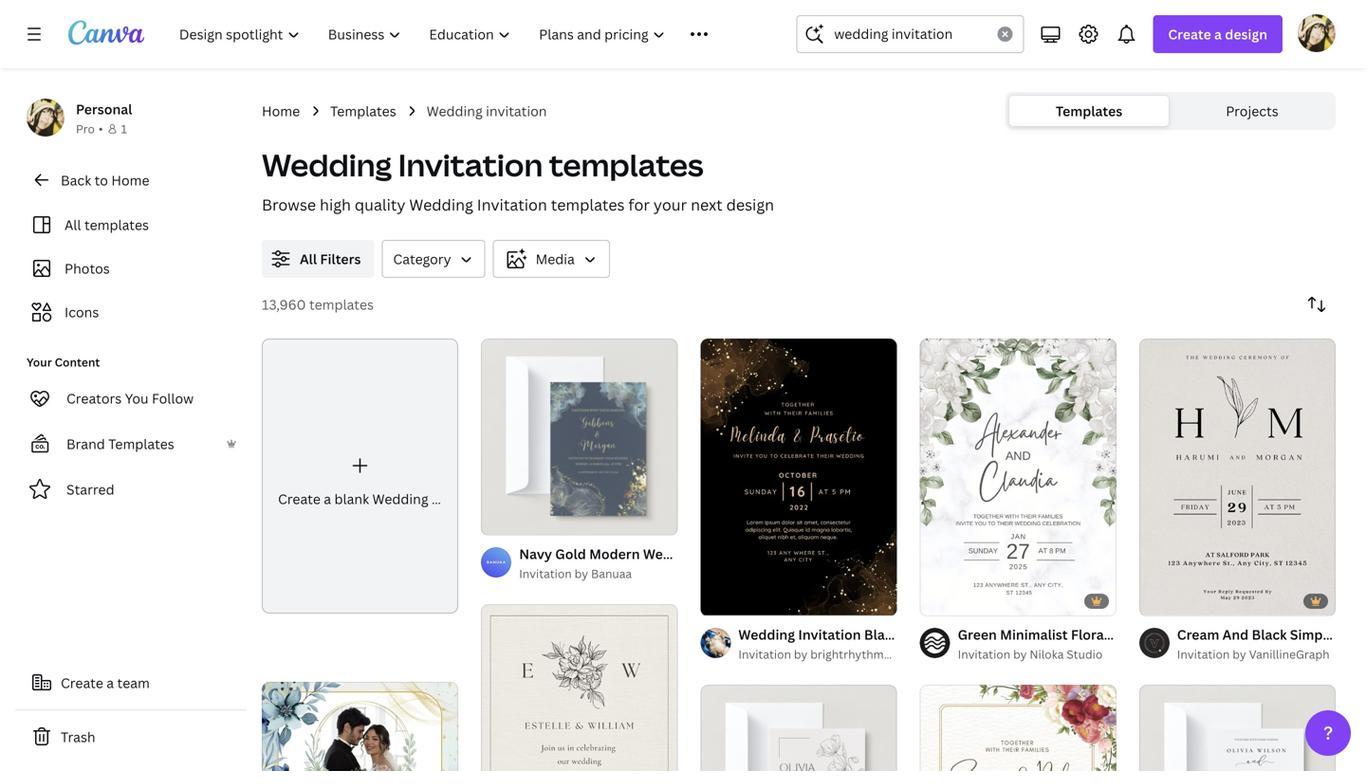 Task type: vqa. For each thing, say whether or not it's contained in the screenshot.
Design title text box
no



Task type: describe. For each thing, give the bounding box(es) containing it.
photos
[[65, 260, 110, 278]]

templates up photos link
[[84, 216, 149, 234]]

cream and black simple minimalist elegant wedding invitation image
[[1140, 339, 1336, 616]]

Sort by button
[[1298, 286, 1336, 324]]

1 of 2
[[495, 513, 522, 527]]

starred
[[66, 481, 114, 499]]

green minimalist floral the wedding invitation - portrait image
[[920, 339, 1117, 616]]

templates left for
[[551, 195, 625, 215]]

wedding invitation templates browse high quality wedding invitation templates for your next design
[[262, 144, 775, 215]]

trash
[[61, 728, 96, 747]]

by left vanillinegraph
[[1233, 647, 1247, 663]]

wedding right blank
[[373, 490, 429, 508]]

beige rustic minimal wedding invitation image
[[481, 605, 678, 772]]

your content
[[27, 355, 100, 370]]

back to home link
[[15, 161, 247, 199]]

navy gold modern wedding invitation invitation by banuaa
[[519, 545, 766, 582]]

modern
[[590, 545, 640, 564]]

media
[[536, 250, 575, 268]]

alcohol
[[937, 626, 986, 644]]

banuaa
[[591, 566, 632, 582]]

icons
[[65, 303, 99, 321]]

invitation
[[486, 102, 547, 120]]

1 of 2 link
[[481, 339, 678, 536]]

1 vertical spatial home
[[111, 171, 149, 189]]

category button
[[382, 240, 486, 278]]

navy gold modern wedding invitation link
[[519, 544, 766, 565]]

by inside the navy gold modern wedding invitation invitation by banuaa
[[575, 566, 589, 582]]

to
[[95, 171, 108, 189]]

navy gold modern wedding invitation image
[[481, 339, 678, 536]]

you
[[125, 390, 149, 408]]

high
[[320, 195, 351, 215]]

pro
[[76, 121, 95, 137]]

next
[[691, 195, 723, 215]]

a for design
[[1215, 25, 1223, 43]]

2
[[516, 513, 522, 527]]

invitation by brightrhythmstudio link
[[739, 646, 919, 664]]

invitation by niloka studio link
[[958, 646, 1117, 665]]

quality
[[355, 195, 406, 215]]

brand templates link
[[15, 425, 247, 463]]

blue and white floral wedding invitation image
[[262, 683, 459, 772]]

create a blank wedding invitation
[[278, 490, 493, 508]]

wedding inside the navy gold modern wedding invitation invitation by banuaa
[[643, 545, 700, 564]]

1 for 1 of 2
[[495, 513, 500, 527]]

create a design button
[[1154, 15, 1283, 53]]

all templates
[[65, 216, 149, 234]]

black white minimal wedding invitation card image
[[1140, 685, 1336, 772]]

category
[[393, 250, 451, 268]]

vanillinegraph
[[1250, 647, 1330, 663]]

all templates link
[[27, 207, 235, 243]]

black
[[865, 626, 900, 644]]

projects link
[[1173, 96, 1333, 126]]

1 horizontal spatial templates
[[330, 102, 396, 120]]

niloka
[[1030, 647, 1064, 663]]

creators you follow link
[[15, 380, 247, 418]]

ink
[[990, 626, 1009, 644]]

filters
[[320, 250, 361, 268]]

photos link
[[27, 251, 235, 287]]

content
[[55, 355, 100, 370]]

wedding inside wedding invitation black gold alcohol ink invitation by brightrhythmstudio
[[739, 626, 795, 644]]



Task type: locate. For each thing, give the bounding box(es) containing it.
home
[[262, 102, 300, 120], [111, 171, 149, 189]]

gold inside the navy gold modern wedding invitation invitation by banuaa
[[556, 545, 586, 564]]

invitation by banuaa link
[[519, 565, 678, 584]]

wedding
[[427, 102, 483, 120], [262, 144, 392, 186], [409, 195, 474, 215], [373, 490, 429, 508], [643, 545, 700, 564], [739, 626, 795, 644]]

0 horizontal spatial create
[[61, 674, 103, 692]]

home link
[[262, 101, 300, 121]]

0 horizontal spatial all
[[65, 216, 81, 234]]

back
[[61, 171, 91, 189]]

Search search field
[[835, 16, 987, 52]]

1 horizontal spatial 1
[[495, 513, 500, 527]]

wedding invitation black gold alcohol ink link
[[739, 625, 1009, 646]]

gold inside wedding invitation black gold alcohol ink invitation by brightrhythmstudio
[[903, 626, 934, 644]]

templates
[[330, 102, 396, 120], [1056, 102, 1123, 120], [108, 435, 174, 453]]

wedding invitation black gold alcohol ink invitation by brightrhythmstudio
[[739, 626, 1009, 663]]

navy
[[519, 545, 552, 564]]

0 vertical spatial all
[[65, 216, 81, 234]]

0 vertical spatial a
[[1215, 25, 1223, 43]]

by left brightrhythmstudio
[[794, 647, 808, 663]]

creators
[[66, 390, 122, 408]]

0 horizontal spatial templates
[[108, 435, 174, 453]]

blank
[[335, 490, 369, 508]]

gold
[[556, 545, 586, 564], [903, 626, 934, 644]]

brightrhythmstudio
[[811, 647, 919, 663]]

beige elegance wedding invitation image
[[701, 685, 898, 772]]

•
[[99, 121, 103, 137]]

brand
[[66, 435, 105, 453]]

a inside button
[[107, 674, 114, 692]]

follow
[[152, 390, 194, 408]]

templates up for
[[549, 144, 704, 186]]

0 horizontal spatial a
[[107, 674, 114, 692]]

invitation by vanillinegraph link
[[1178, 646, 1336, 665]]

team
[[117, 674, 150, 692]]

0 vertical spatial 1
[[121, 121, 127, 137]]

create a team button
[[15, 664, 247, 702]]

create for create a design
[[1169, 25, 1212, 43]]

0 vertical spatial gold
[[556, 545, 586, 564]]

0 horizontal spatial home
[[111, 171, 149, 189]]

media button
[[493, 240, 610, 278]]

a for blank
[[324, 490, 331, 508]]

create a blank wedding invitation link
[[262, 339, 493, 614]]

wedding up category button
[[409, 195, 474, 215]]

1 vertical spatial gold
[[903, 626, 934, 644]]

2 vertical spatial a
[[107, 674, 114, 692]]

wedding invitation black gold alcohol ink image
[[701, 339, 898, 616]]

top level navigation element
[[167, 15, 751, 53], [167, 15, 751, 53]]

0 vertical spatial design
[[1226, 25, 1268, 43]]

create for create a blank wedding invitation
[[278, 490, 321, 508]]

by inside wedding invitation black gold alcohol ink invitation by brightrhythmstudio
[[794, 647, 808, 663]]

all filters button
[[262, 240, 374, 278]]

of
[[503, 513, 513, 527]]

2 horizontal spatial templates
[[1056, 102, 1123, 120]]

all inside button
[[300, 250, 317, 268]]

None search field
[[797, 15, 1025, 53]]

projects
[[1227, 102, 1279, 120]]

1 left of
[[495, 513, 500, 527]]

wedding left invitation
[[427, 102, 483, 120]]

a up projects link
[[1215, 25, 1223, 43]]

all
[[65, 216, 81, 234], [300, 250, 317, 268]]

studio
[[1067, 647, 1103, 663]]

all for all templates
[[65, 216, 81, 234]]

0 horizontal spatial 1
[[121, 121, 127, 137]]

invitation by niloka studio
[[958, 647, 1103, 663]]

a left 'team'
[[107, 674, 114, 692]]

a for team
[[107, 674, 114, 692]]

wedding invitation
[[427, 102, 547, 120]]

1 right •
[[121, 121, 127, 137]]

brand templates
[[66, 435, 174, 453]]

0 vertical spatial home
[[262, 102, 300, 120]]

invitation
[[398, 144, 543, 186], [477, 195, 548, 215], [432, 490, 493, 508], [703, 545, 766, 564], [519, 566, 572, 582], [799, 626, 861, 644], [739, 647, 792, 663], [958, 647, 1011, 663], [1178, 647, 1230, 663]]

stephanie aranda image
[[1298, 14, 1336, 52]]

1 vertical spatial a
[[324, 490, 331, 508]]

templates down filters
[[309, 296, 374, 314]]

create inside button
[[61, 674, 103, 692]]

home left "templates" link
[[262, 102, 300, 120]]

all down back
[[65, 216, 81, 234]]

create a team
[[61, 674, 150, 692]]

design right next
[[727, 195, 775, 215]]

1 vertical spatial create
[[278, 490, 321, 508]]

0 horizontal spatial gold
[[556, 545, 586, 564]]

1 horizontal spatial home
[[262, 102, 300, 120]]

your
[[27, 355, 52, 370]]

templates link
[[330, 101, 396, 121]]

gold right black
[[903, 626, 934, 644]]

design
[[1226, 25, 1268, 43], [727, 195, 775, 215]]

1 vertical spatial design
[[727, 195, 775, 215]]

design inside wedding invitation templates browse high quality wedding invitation templates for your next design
[[727, 195, 775, 215]]

1 horizontal spatial all
[[300, 250, 317, 268]]

for
[[629, 195, 650, 215]]

templates
[[549, 144, 704, 186], [551, 195, 625, 215], [84, 216, 149, 234], [309, 296, 374, 314]]

all filters
[[300, 250, 361, 268]]

2 horizontal spatial a
[[1215, 25, 1223, 43]]

2 horizontal spatial create
[[1169, 25, 1212, 43]]

13,960 templates
[[262, 296, 374, 314]]

1 horizontal spatial gold
[[903, 626, 934, 644]]

design inside dropdown button
[[1226, 25, 1268, 43]]

a left blank
[[324, 490, 331, 508]]

0 vertical spatial create
[[1169, 25, 1212, 43]]

invitation by vanillinegraph
[[1178, 647, 1330, 663]]

design left stephanie aranda icon
[[1226, 25, 1268, 43]]

by left niloka on the right of the page
[[1014, 647, 1027, 663]]

create for create a team
[[61, 674, 103, 692]]

by
[[575, 566, 589, 582], [794, 647, 808, 663], [1014, 647, 1027, 663], [1233, 647, 1247, 663]]

icons link
[[27, 294, 235, 330]]

personal
[[76, 100, 132, 118]]

all left filters
[[300, 250, 317, 268]]

by left banuaa
[[575, 566, 589, 582]]

creators you follow
[[66, 390, 194, 408]]

0 horizontal spatial design
[[727, 195, 775, 215]]

2 vertical spatial create
[[61, 674, 103, 692]]

dark red flower wedding invitation image
[[920, 686, 1117, 772]]

1 horizontal spatial design
[[1226, 25, 1268, 43]]

create a design
[[1169, 25, 1268, 43]]

wedding up high on the left of the page
[[262, 144, 392, 186]]

browse
[[262, 195, 316, 215]]

1 vertical spatial 1
[[495, 513, 500, 527]]

1 horizontal spatial create
[[278, 490, 321, 508]]

back to home
[[61, 171, 149, 189]]

home right to
[[111, 171, 149, 189]]

1
[[121, 121, 127, 137], [495, 513, 500, 527]]

pro •
[[76, 121, 103, 137]]

starred link
[[15, 471, 247, 509]]

create
[[1169, 25, 1212, 43], [278, 490, 321, 508], [61, 674, 103, 692]]

1 for 1
[[121, 121, 127, 137]]

wedding up invitation by brightrhythmstudio link
[[739, 626, 795, 644]]

a inside dropdown button
[[1215, 25, 1223, 43]]

create inside dropdown button
[[1169, 25, 1212, 43]]

create a blank wedding invitation element
[[262, 339, 493, 614]]

your
[[654, 195, 687, 215]]

1 vertical spatial all
[[300, 250, 317, 268]]

a
[[1215, 25, 1223, 43], [324, 490, 331, 508], [107, 674, 114, 692]]

wedding right modern
[[643, 545, 700, 564]]

trash link
[[15, 719, 247, 756]]

all for all filters
[[300, 250, 317, 268]]

gold up invitation by banuaa link
[[556, 545, 586, 564]]

1 horizontal spatial a
[[324, 490, 331, 508]]

13,960
[[262, 296, 306, 314]]



